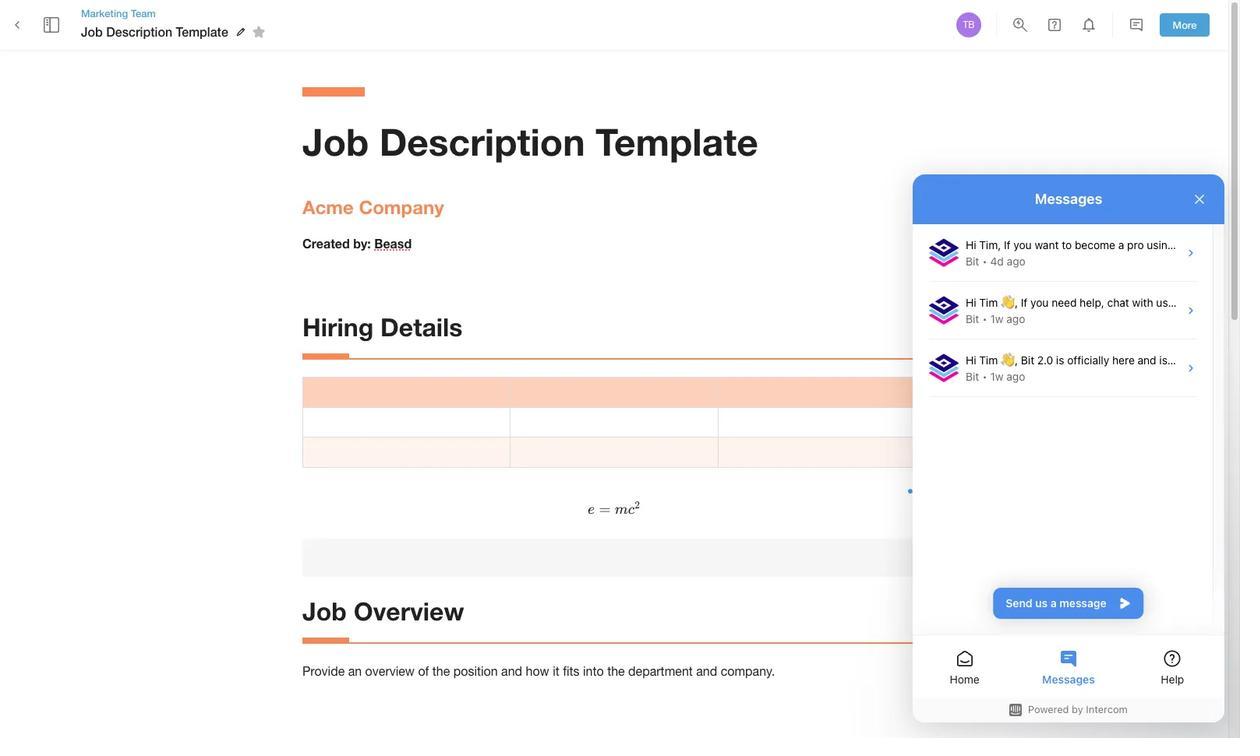 Task type: vqa. For each thing, say whether or not it's contained in the screenshot.
Job Overview
yes



Task type: locate. For each thing, give the bounding box(es) containing it.
of
[[418, 665, 429, 679]]

description
[[106, 24, 172, 39], [379, 119, 585, 164]]

2 and from the left
[[696, 665, 717, 679]]

hiring
[[302, 312, 373, 342]]

job overview
[[302, 597, 464, 627]]

0 horizontal spatial and
[[501, 665, 522, 679]]

1 horizontal spatial job description template
[[302, 119, 758, 164]]

the right of
[[432, 665, 450, 679]]

more
[[1173, 18, 1197, 31]]

2 vertical spatial job
[[302, 597, 347, 627]]

2
[[635, 500, 640, 512]]

0 horizontal spatial the
[[432, 665, 450, 679]]

and left 'how'
[[501, 665, 522, 679]]

marketing team
[[81, 7, 156, 19]]

it
[[553, 665, 559, 679]]

0 vertical spatial template
[[176, 24, 228, 39]]

1 horizontal spatial the
[[607, 665, 625, 679]]

dialog
[[913, 175, 1224, 723]]

job description template
[[81, 24, 228, 39], [302, 119, 758, 164]]

and left company.
[[696, 665, 717, 679]]

tb
[[963, 19, 975, 30]]

2 the from the left
[[607, 665, 625, 679]]

created by: beasd
[[302, 236, 412, 251]]

1 horizontal spatial template
[[595, 119, 758, 164]]

1 the from the left
[[432, 665, 450, 679]]

how
[[526, 665, 549, 679]]

job down marketing
[[81, 24, 103, 39]]

1 vertical spatial template
[[595, 119, 758, 164]]

job up 'provide'
[[302, 597, 347, 627]]

job up "acme"
[[302, 119, 369, 164]]

provide
[[302, 665, 345, 679]]

1 horizontal spatial and
[[696, 665, 717, 679]]

template
[[176, 24, 228, 39], [595, 119, 758, 164]]

the right into
[[607, 665, 625, 679]]

company.
[[721, 665, 775, 679]]

job
[[81, 24, 103, 39], [302, 119, 369, 164], [302, 597, 347, 627]]

1 vertical spatial description
[[379, 119, 585, 164]]

1 and from the left
[[501, 665, 522, 679]]

the
[[432, 665, 450, 679], [607, 665, 625, 679]]

=
[[599, 501, 611, 518]]

and
[[501, 665, 522, 679], [696, 665, 717, 679]]

beasd
[[374, 236, 412, 251]]

1 vertical spatial job
[[302, 119, 369, 164]]

0 vertical spatial job
[[81, 24, 103, 39]]

0 horizontal spatial description
[[106, 24, 172, 39]]

0 vertical spatial job description template
[[81, 24, 228, 39]]



Task type: describe. For each thing, give the bounding box(es) containing it.
created
[[302, 236, 350, 251]]

acme
[[302, 196, 354, 218]]

hiring details
[[302, 312, 463, 342]]

e
[[588, 504, 595, 518]]

m
[[615, 504, 628, 518]]

fits
[[563, 665, 580, 679]]

provide an overview of the position and how it fits into the department and company.
[[302, 665, 775, 679]]

overview
[[365, 665, 415, 679]]

position
[[453, 665, 498, 679]]

marketing team link
[[81, 6, 270, 20]]

into
[[583, 665, 604, 679]]

0 horizontal spatial job description template
[[81, 24, 228, 39]]

0 vertical spatial description
[[106, 24, 172, 39]]

an
[[348, 665, 362, 679]]

acme company
[[302, 196, 444, 218]]

details
[[380, 312, 463, 342]]

0 horizontal spatial template
[[176, 24, 228, 39]]

overview
[[354, 597, 464, 627]]

team
[[131, 7, 156, 19]]

department
[[628, 665, 693, 679]]

1 horizontal spatial description
[[379, 119, 585, 164]]

favorite image
[[249, 23, 268, 41]]

e = m c 2
[[588, 500, 640, 518]]

tb button
[[954, 10, 984, 40]]

company
[[359, 196, 444, 218]]

c
[[628, 504, 635, 518]]

1 vertical spatial job description template
[[302, 119, 758, 164]]

marketing
[[81, 7, 128, 19]]

more button
[[1160, 13, 1210, 37]]

by:
[[353, 236, 371, 251]]



